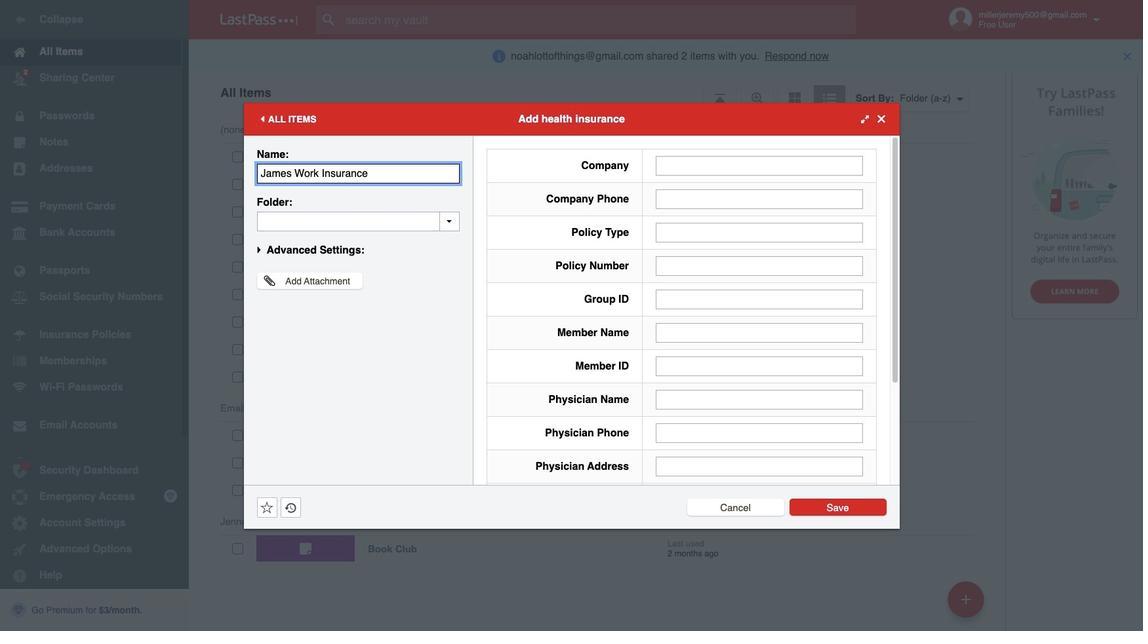 Task type: describe. For each thing, give the bounding box(es) containing it.
lastpass image
[[221, 14, 298, 26]]

vault options navigation
[[189, 72, 1006, 112]]

main navigation navigation
[[0, 0, 189, 632]]



Task type: locate. For each thing, give the bounding box(es) containing it.
new item navigation
[[944, 578, 993, 632]]

search my vault text field
[[316, 5, 882, 34]]

None text field
[[257, 164, 460, 183], [656, 189, 863, 209], [656, 223, 863, 242], [656, 323, 863, 343], [656, 390, 863, 410], [257, 164, 460, 183], [656, 189, 863, 209], [656, 223, 863, 242], [656, 323, 863, 343], [656, 390, 863, 410]]

Search search field
[[316, 5, 882, 34]]

None text field
[[656, 156, 863, 176], [257, 212, 460, 231], [656, 256, 863, 276], [656, 290, 863, 309], [656, 357, 863, 376], [656, 424, 863, 443], [656, 457, 863, 477], [656, 156, 863, 176], [257, 212, 460, 231], [656, 256, 863, 276], [656, 290, 863, 309], [656, 357, 863, 376], [656, 424, 863, 443], [656, 457, 863, 477]]

dialog
[[244, 103, 900, 613]]

new item image
[[962, 596, 971, 605]]



Task type: vqa. For each thing, say whether or not it's contained in the screenshot.
New item element
no



